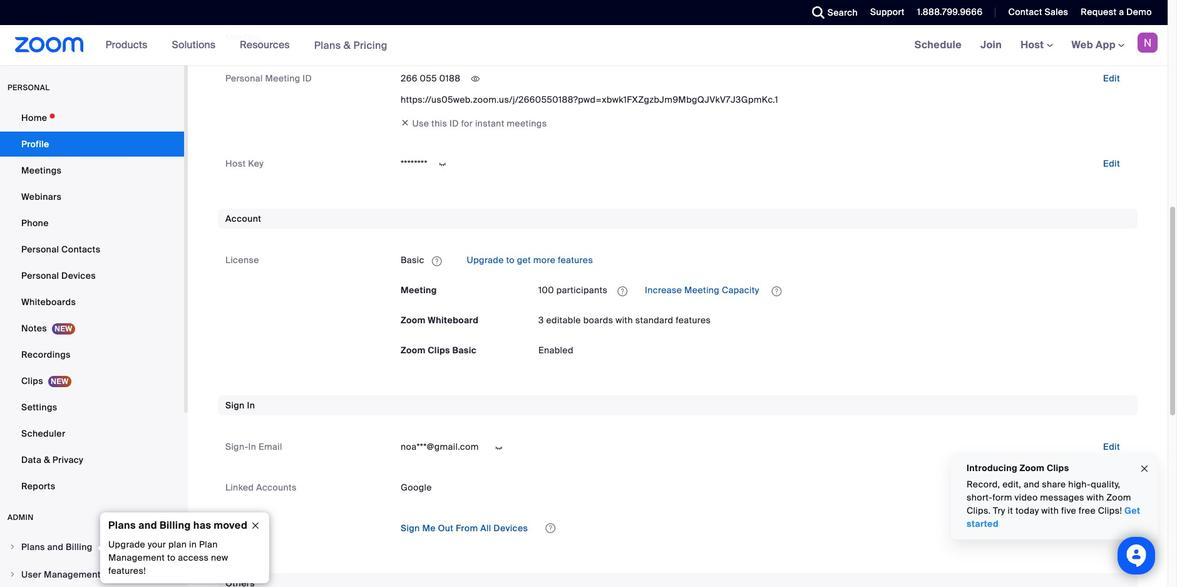 Task type: describe. For each thing, give the bounding box(es) containing it.
schedule
[[915, 38, 962, 51]]

plans for plans and billing
[[21, 541, 45, 553]]

host for host
[[1021, 38, 1047, 51]]

new
[[211, 552, 228, 563]]

billing for plans and billing
[[66, 541, 92, 553]]

accounts
[[256, 482, 297, 493]]

banner containing products
[[0, 25, 1169, 66]]

web app
[[1072, 38, 1117, 51]]

form
[[993, 492, 1013, 503]]

host key
[[226, 158, 264, 169]]

2 edit button from the top
[[1094, 154, 1131, 174]]

get started
[[967, 505, 1141, 529]]

edit for email
[[1104, 441, 1121, 453]]

get
[[517, 255, 531, 266]]

support
[[871, 6, 905, 18]]

reports
[[21, 481, 55, 492]]

personal contacts
[[21, 244, 101, 255]]

more
[[534, 255, 556, 266]]

clips.
[[967, 505, 991, 516]]

search button
[[803, 0, 862, 25]]

started
[[967, 518, 999, 529]]

personal for personal contacts
[[21, 244, 59, 255]]

application containing basic
[[401, 250, 1131, 270]]

billing for plans and billing has moved
[[160, 519, 191, 532]]

record,
[[967, 479, 1001, 490]]

clips link
[[0, 368, 184, 393]]

learn more about your license type image
[[431, 257, 443, 265]]

& for pricing
[[344, 39, 351, 52]]

meetings link
[[0, 158, 184, 183]]

edit button for email
[[1094, 437, 1131, 457]]

today
[[1016, 505, 1040, 516]]

meetings
[[507, 118, 547, 129]]

instant
[[476, 118, 505, 129]]

messages
[[1041, 492, 1085, 503]]

id for this
[[450, 118, 459, 129]]

plan
[[199, 539, 218, 550]]

upgrade to get more features
[[465, 255, 593, 266]]

********
[[401, 158, 428, 169]]

contacts
[[61, 244, 101, 255]]

short-
[[967, 492, 993, 503]]

management inside upgrade your plan in plan management to access new features!
[[108, 552, 165, 563]]

close image
[[1140, 462, 1150, 476]]

whiteboard
[[428, 315, 479, 326]]

zoom inside record, edit, and share high-quality, short-form video messages with zoom clips. try it today with five free clips!
[[1107, 492, 1132, 503]]

high-
[[1069, 479, 1092, 490]]

in for sign-
[[248, 441, 256, 453]]

a
[[1120, 6, 1125, 18]]

plans and billing has moved
[[108, 519, 248, 532]]

phone link
[[0, 211, 184, 236]]

1 horizontal spatial with
[[1042, 505, 1060, 516]]

meeting down resources dropdown button
[[265, 73, 300, 84]]

show host key image
[[433, 159, 453, 170]]

increase meeting capacity
[[643, 285, 762, 296]]

for
[[462, 118, 473, 129]]

edit button for id
[[1094, 68, 1131, 88]]

home
[[21, 112, 47, 123]]

personal devices
[[21, 270, 96, 281]]

host button
[[1021, 38, 1054, 51]]

introducing
[[967, 462, 1018, 474]]

scheduler
[[21, 428, 65, 439]]

learn more about your meeting license image
[[614, 286, 632, 297]]

pricing
[[354, 39, 388, 52]]

user management menu item
[[0, 563, 184, 586]]

webinars
[[21, 191, 62, 202]]

sign in
[[226, 400, 255, 411]]

0 horizontal spatial basic
[[401, 255, 425, 266]]

personal menu menu
[[0, 105, 184, 500]]

1 vertical spatial with
[[1087, 492, 1105, 503]]

join link
[[972, 25, 1012, 65]]

edit for id
[[1104, 73, 1121, 84]]

use this id for instant meetings
[[413, 118, 547, 129]]

upgrade for upgrade to get more features
[[467, 255, 504, 266]]

get
[[1125, 505, 1141, 516]]

enabled
[[539, 345, 574, 356]]

055
[[420, 73, 437, 84]]

and for plans and billing has moved
[[138, 519, 157, 532]]

me
[[423, 523, 436, 534]]

quality,
[[1092, 479, 1121, 490]]

data
[[21, 454, 41, 466]]

and inside record, edit, and share high-quality, short-form video messages with zoom clips. try it today with five free clips!
[[1024, 479, 1040, 490]]

recordings link
[[0, 342, 184, 367]]

products
[[106, 38, 147, 51]]

whiteboards link
[[0, 289, 184, 315]]

request
[[1082, 6, 1117, 18]]

increase meeting capacity link
[[643, 285, 762, 296]]

management inside user management menu item
[[44, 569, 101, 580]]

contact
[[1009, 6, 1043, 18]]

free
[[1079, 505, 1097, 516]]

sign for sign me out from all devices
[[401, 523, 420, 534]]

resources button
[[240, 25, 296, 65]]

upgrade your plan in plan management to access new features!
[[108, 539, 228, 576]]

266
[[401, 73, 418, 84]]

plan
[[168, 539, 187, 550]]

upgrade to get more features link
[[465, 255, 593, 266]]

request a demo
[[1082, 6, 1153, 18]]

host for host key
[[226, 158, 246, 169]]

has
[[193, 519, 211, 532]]

license
[[226, 255, 259, 266]]

learn more about increasing meeting capacity image
[[768, 286, 786, 297]]

3 editable boards with standard features
[[539, 315, 711, 326]]

2 edit from the top
[[1104, 158, 1121, 169]]

noa***@gmail.com
[[401, 441, 479, 453]]

plans for plans and billing has moved
[[108, 519, 136, 532]]

reports link
[[0, 474, 184, 499]]

resources
[[240, 38, 290, 51]]

sign me out from all devices
[[401, 523, 528, 534]]

personal meeting id
[[226, 73, 312, 84]]

key
[[248, 158, 264, 169]]

solutions button
[[172, 25, 221, 65]]

clips!
[[1099, 505, 1123, 516]]

right image
[[9, 571, 16, 578]]

join
[[981, 38, 1003, 51]]



Task type: vqa. For each thing, say whether or not it's contained in the screenshot.
Whiteboard
yes



Task type: locate. For each thing, give the bounding box(es) containing it.
whiteboards
[[21, 296, 76, 308]]

basic down whiteboard
[[453, 345, 477, 356]]

0 horizontal spatial plans
[[21, 541, 45, 553]]

to
[[507, 255, 515, 266], [167, 552, 176, 563]]

plans up the plans and billing menu item
[[108, 519, 136, 532]]

3 edit button from the top
[[1094, 437, 1131, 457]]

use
[[413, 118, 429, 129]]

in left "email"
[[248, 441, 256, 453]]

settings link
[[0, 395, 184, 420]]

0 horizontal spatial and
[[47, 541, 63, 553]]

personal for personal devices
[[21, 270, 59, 281]]

zoom logo image
[[15, 37, 84, 53]]

plans inside menu item
[[21, 541, 45, 553]]

2 vertical spatial clips
[[1048, 462, 1070, 474]]

edit,
[[1003, 479, 1022, 490]]

application
[[401, 250, 1131, 270], [539, 280, 1131, 300]]

id for meeting
[[303, 73, 312, 84]]

recordings
[[21, 349, 71, 360]]

1 horizontal spatial plans
[[108, 519, 136, 532]]

meeting right increase
[[685, 285, 720, 296]]

devices inside button
[[494, 523, 528, 534]]

clips up settings
[[21, 375, 43, 387]]

meetings navigation
[[906, 25, 1169, 66]]

admin
[[8, 513, 34, 523]]

0 vertical spatial in
[[247, 400, 255, 411]]

record, edit, and share high-quality, short-form video messages with zoom clips. try it today with five free clips!
[[967, 479, 1132, 516]]

sign-in email
[[226, 441, 282, 453]]

with down "messages"
[[1042, 505, 1060, 516]]

100 participants
[[539, 285, 608, 296]]

0 vertical spatial application
[[401, 250, 1131, 270]]

https://us05web.zoom.us/j/2660550188?pwd=xbwk1fxzgzbjm9mbgqjvkv7j3gpmkc.1
[[401, 94, 779, 105]]

0 vertical spatial basic
[[401, 255, 425, 266]]

0 vertical spatial edit button
[[1094, 68, 1131, 88]]

sign-
[[226, 441, 248, 453]]

five
[[1062, 505, 1077, 516]]

user management
[[21, 569, 101, 580]]

your
[[148, 539, 166, 550]]

1 horizontal spatial management
[[108, 552, 165, 563]]

management down 'plans and billing'
[[44, 569, 101, 580]]

plans and billing has moved tooltip
[[97, 513, 269, 583]]

meeting right solutions dropdown button
[[226, 31, 261, 43]]

1 edit button from the top
[[1094, 68, 1131, 88]]

plans inside tooltip
[[108, 519, 136, 532]]

try
[[994, 505, 1006, 516]]

banner
[[0, 25, 1169, 66]]

2 horizontal spatial plans
[[314, 39, 341, 52]]

sign for sign in
[[226, 400, 245, 411]]

data & privacy
[[21, 454, 83, 466]]

1 vertical spatial edit
[[1104, 158, 1121, 169]]

1 vertical spatial &
[[44, 454, 50, 466]]

2 vertical spatial edit button
[[1094, 437, 1131, 457]]

and up your
[[138, 519, 157, 532]]

1 vertical spatial sign
[[401, 523, 420, 534]]

product information navigation
[[96, 25, 397, 66]]

admin menu menu
[[0, 535, 184, 587]]

2 vertical spatial edit
[[1104, 441, 1121, 453]]

1 vertical spatial billing
[[66, 541, 92, 553]]

solutions
[[172, 38, 216, 51]]

zoom up clips!
[[1107, 492, 1132, 503]]

1 vertical spatial id
[[450, 118, 459, 129]]

1 horizontal spatial upgrade
[[467, 255, 504, 266]]

features up '100 participants'
[[558, 255, 593, 266]]

1 horizontal spatial billing
[[160, 519, 191, 532]]

web app button
[[1072, 38, 1125, 51]]

personal for personal meeting id
[[226, 73, 263, 84]]

2 horizontal spatial and
[[1024, 479, 1040, 490]]

& left pricing
[[344, 39, 351, 52]]

profile picture image
[[1138, 33, 1159, 53]]

to left get
[[507, 255, 515, 266]]

upgrade for upgrade your plan in plan management to access new features!
[[108, 539, 145, 550]]

increase
[[645, 285, 683, 296]]

clips inside personal menu menu
[[21, 375, 43, 387]]

profile link
[[0, 132, 184, 157]]

features inside application
[[558, 255, 593, 266]]

0 vertical spatial &
[[344, 39, 351, 52]]

video
[[1015, 492, 1039, 503]]

1 vertical spatial clips
[[21, 375, 43, 387]]

contact sales link
[[1000, 0, 1072, 25], [1009, 6, 1069, 18]]

& inside product information navigation
[[344, 39, 351, 52]]

0 vertical spatial billing
[[160, 519, 191, 532]]

2 vertical spatial personal
[[21, 270, 59, 281]]

clips up the share
[[1048, 462, 1070, 474]]

1 edit from the top
[[1104, 73, 1121, 84]]

webinars link
[[0, 184, 184, 209]]

profile
[[21, 138, 49, 150]]

0 horizontal spatial to
[[167, 552, 176, 563]]

share
[[1043, 479, 1067, 490]]

editable
[[547, 315, 581, 326]]

0 horizontal spatial &
[[44, 454, 50, 466]]

0 vertical spatial with
[[616, 315, 633, 326]]

learn more about signing out from all devices image
[[545, 524, 557, 533]]

features down increase meeting capacity
[[676, 315, 711, 326]]

billing up user management menu item
[[66, 541, 92, 553]]

close image
[[246, 520, 266, 531]]

0 vertical spatial plans
[[314, 39, 341, 52]]

and inside menu item
[[47, 541, 63, 553]]

1 horizontal spatial features
[[676, 315, 711, 326]]

app
[[1096, 38, 1117, 51]]

plans for plans & pricing
[[314, 39, 341, 52]]

get started link
[[967, 505, 1141, 529]]

plans and billing menu item
[[0, 535, 184, 561]]

0 horizontal spatial clips
[[21, 375, 43, 387]]

0 vertical spatial to
[[507, 255, 515, 266]]

1 horizontal spatial clips
[[428, 345, 450, 356]]

1 vertical spatial plans
[[108, 519, 136, 532]]

clips down zoom whiteboard
[[428, 345, 450, 356]]

and for plans and billing
[[47, 541, 63, 553]]

to down "plan"
[[167, 552, 176, 563]]

1 horizontal spatial and
[[138, 519, 157, 532]]

home link
[[0, 105, 184, 130]]

billing inside tooltip
[[160, 519, 191, 532]]

sign up 'sign-'
[[226, 400, 245, 411]]

from
[[456, 523, 478, 534]]

0 horizontal spatial devices
[[61, 270, 96, 281]]

1 horizontal spatial &
[[344, 39, 351, 52]]

this
[[432, 118, 448, 129]]

billing up "plan"
[[160, 519, 191, 532]]

0 vertical spatial clips
[[428, 345, 450, 356]]

0 vertical spatial personal
[[226, 73, 263, 84]]

1 vertical spatial host
[[226, 158, 246, 169]]

1 horizontal spatial host
[[1021, 38, 1047, 51]]

plans left pricing
[[314, 39, 341, 52]]

personal down phone
[[21, 244, 59, 255]]

zoom clips basic
[[401, 345, 477, 356]]

personal down product information navigation at the left of the page
[[226, 73, 263, 84]]

0 horizontal spatial host
[[226, 158, 246, 169]]

and up video
[[1024, 479, 1040, 490]]

0 vertical spatial edit
[[1104, 73, 1121, 84]]

edit button
[[1094, 68, 1131, 88], [1094, 154, 1131, 174], [1094, 437, 1131, 457]]

1 horizontal spatial to
[[507, 255, 515, 266]]

1 horizontal spatial basic
[[453, 345, 477, 356]]

1 vertical spatial application
[[539, 280, 1131, 300]]

in for sign
[[247, 400, 255, 411]]

to inside application
[[507, 255, 515, 266]]

0 vertical spatial features
[[558, 255, 593, 266]]

and up user management
[[47, 541, 63, 553]]

upgrade up "features!"
[[108, 539, 145, 550]]

3 edit from the top
[[1104, 441, 1121, 453]]

1 vertical spatial upgrade
[[108, 539, 145, 550]]

0 horizontal spatial sign
[[226, 400, 245, 411]]

upgrade left get
[[467, 255, 504, 266]]

3
[[539, 315, 544, 326]]

with right boards
[[616, 315, 633, 326]]

devices right all
[[494, 523, 528, 534]]

in
[[189, 539, 197, 550]]

zoom up zoom clips basic
[[401, 315, 426, 326]]

1 vertical spatial edit button
[[1094, 154, 1131, 174]]

1 vertical spatial to
[[167, 552, 176, 563]]

basic
[[401, 255, 425, 266], [453, 345, 477, 356]]

id
[[303, 73, 312, 84], [450, 118, 459, 129]]

meeting
[[226, 31, 261, 43], [265, 73, 300, 84], [401, 285, 437, 296], [685, 285, 720, 296]]

plans inside product information navigation
[[314, 39, 341, 52]]

0 vertical spatial devices
[[61, 270, 96, 281]]

& for privacy
[[44, 454, 50, 466]]

in up sign-in email
[[247, 400, 255, 411]]

sign inside button
[[401, 523, 420, 534]]

zoom up edit,
[[1020, 462, 1045, 474]]

1 vertical spatial devices
[[494, 523, 528, 534]]

and inside tooltip
[[138, 519, 157, 532]]

hide personal meeting id image
[[466, 73, 486, 85]]

features!
[[108, 565, 146, 576]]

1 vertical spatial management
[[44, 569, 101, 580]]

devices
[[61, 270, 96, 281], [494, 523, 528, 534]]

basic left the learn more about your license type "icon"
[[401, 255, 425, 266]]

0 vertical spatial host
[[1021, 38, 1047, 51]]

personal inside personal contacts link
[[21, 244, 59, 255]]

personal
[[8, 83, 50, 93]]

plans & pricing
[[314, 39, 388, 52]]

right image
[[9, 543, 16, 551]]

1 horizontal spatial id
[[450, 118, 459, 129]]

1 vertical spatial in
[[248, 441, 256, 453]]

& inside personal menu menu
[[44, 454, 50, 466]]

standard
[[636, 315, 674, 326]]

demo
[[1127, 6, 1153, 18]]

0 horizontal spatial with
[[616, 315, 633, 326]]

0 horizontal spatial upgrade
[[108, 539, 145, 550]]

and
[[1024, 479, 1040, 490], [138, 519, 157, 532], [47, 541, 63, 553]]

request a demo link
[[1072, 0, 1169, 25], [1082, 6, 1153, 18]]

to inside upgrade your plan in plan management to access new features!
[[167, 552, 176, 563]]

with up free
[[1087, 492, 1105, 503]]

web
[[1072, 38, 1094, 51]]

upgrade inside upgrade your plan in plan management to access new features!
[[108, 539, 145, 550]]

2 vertical spatial with
[[1042, 505, 1060, 516]]

1 vertical spatial basic
[[453, 345, 477, 356]]

2 vertical spatial plans
[[21, 541, 45, 553]]

1 vertical spatial features
[[676, 315, 711, 326]]

0 vertical spatial id
[[303, 73, 312, 84]]

linked accounts
[[226, 482, 297, 493]]

plans & pricing link
[[314, 39, 388, 52], [314, 39, 388, 52]]

zoom
[[401, 315, 426, 326], [401, 345, 426, 356], [1020, 462, 1045, 474], [1107, 492, 1132, 503]]

1 vertical spatial personal
[[21, 244, 59, 255]]

0 vertical spatial and
[[1024, 479, 1040, 490]]

devices inside personal menu menu
[[61, 270, 96, 281]]

zoom down zoom whiteboard
[[401, 345, 426, 356]]

host down contact sales
[[1021, 38, 1047, 51]]

& right data
[[44, 454, 50, 466]]

notes link
[[0, 316, 184, 341]]

meeting down the learn more about your license type "icon"
[[401, 285, 437, 296]]

sign left me
[[401, 523, 420, 534]]

google
[[401, 482, 432, 493]]

0 horizontal spatial id
[[303, 73, 312, 84]]

1 horizontal spatial devices
[[494, 523, 528, 534]]

support link
[[862, 0, 908, 25], [871, 6, 905, 18]]

2 vertical spatial and
[[47, 541, 63, 553]]

plans right right icon
[[21, 541, 45, 553]]

0 horizontal spatial features
[[558, 255, 593, 266]]

email
[[259, 441, 282, 453]]

2 horizontal spatial clips
[[1048, 462, 1070, 474]]

0 horizontal spatial management
[[44, 569, 101, 580]]

products button
[[106, 25, 153, 65]]

plans and billing
[[21, 541, 92, 553]]

host left key
[[226, 158, 246, 169]]

0 vertical spatial upgrade
[[467, 255, 504, 266]]

1 horizontal spatial sign
[[401, 523, 420, 534]]

features
[[558, 255, 593, 266], [676, 315, 711, 326]]

settings
[[21, 402, 57, 413]]

management up "features!"
[[108, 552, 165, 563]]

in
[[247, 400, 255, 411], [248, 441, 256, 453]]

personal inside personal devices link
[[21, 270, 59, 281]]

devices down the contacts
[[61, 270, 96, 281]]

1 vertical spatial and
[[138, 519, 157, 532]]

billing inside menu item
[[66, 541, 92, 553]]

account
[[226, 213, 261, 225]]

data & privacy link
[[0, 447, 184, 472]]

host inside meetings navigation
[[1021, 38, 1047, 51]]

moved
[[214, 519, 248, 532]]

personal up "whiteboards"
[[21, 270, 59, 281]]

contact sales
[[1009, 6, 1069, 18]]

0 vertical spatial management
[[108, 552, 165, 563]]

0 horizontal spatial billing
[[66, 541, 92, 553]]

boards
[[584, 315, 614, 326]]

0 vertical spatial sign
[[226, 400, 245, 411]]

application containing 100 participants
[[539, 280, 1131, 300]]

2 horizontal spatial with
[[1087, 492, 1105, 503]]

sign me out from all devices application
[[391, 517, 1131, 538]]



